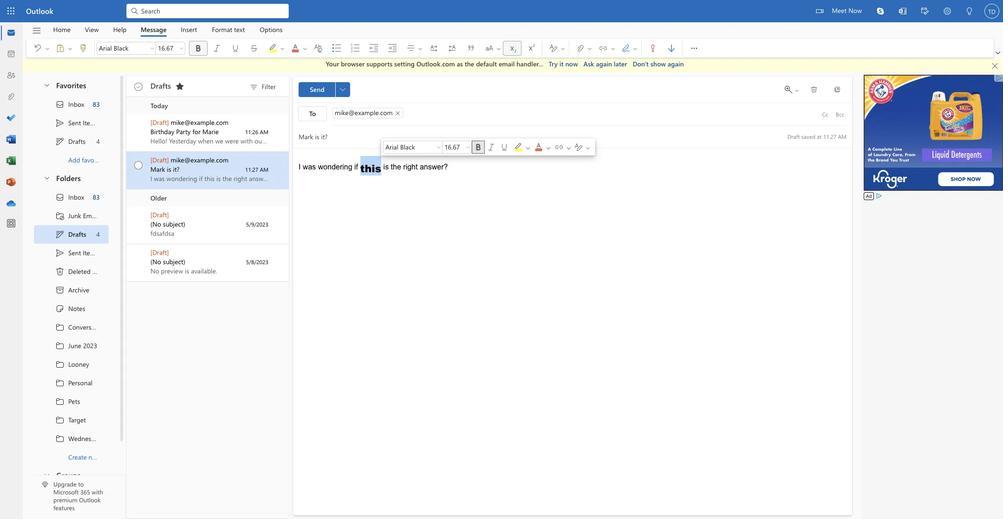 Task type: vqa. For each thing, say whether or not it's contained in the screenshot.


Task type: locate. For each thing, give the bounding box(es) containing it.
set your advertising preferences image
[[876, 192, 884, 200]]

subject) up preview
[[163, 257, 185, 266]]

1  sent items from the top
[[55, 118, 99, 128]]

i inside "i was wondering if this is the right answer?"
[[299, 163, 301, 171]]

83 inside favorites tree
[[93, 100, 100, 109]]

11:27 down 11:26 at the left
[[245, 166, 259, 173]]

font color image left 
[[291, 44, 310, 53]]

0 horizontal spatial if
[[199, 174, 203, 183]]

 for  target
[[55, 416, 65, 425]]


[[249, 83, 259, 92]]

with
[[92, 489, 103, 497]]

0 vertical spatial  button
[[594, 41, 610, 56]]

1  from the top
[[134, 83, 143, 91]]

2 vertical spatial the
[[223, 174, 232, 183]]

 up 
[[55, 267, 65, 276]]

1 vertical spatial 
[[575, 143, 584, 152]]

2 [draft] mike@example.com from the top
[[151, 155, 229, 164]]

0 vertical spatial  tree item
[[34, 114, 109, 132]]

6  from the top
[[55, 416, 65, 425]]

 inside popup button
[[997, 51, 1001, 55]]

 for  deleted items
[[55, 267, 65, 276]]

view
[[85, 25, 99, 34]]

1  from the top
[[55, 137, 65, 146]]

1 vertical spatial outlook
[[79, 497, 101, 504]]

select a message checkbox up "no"
[[128, 244, 151, 264]]

1 vertical spatial drafts
[[68, 137, 86, 146]]

0 vertical spatial 
[[811, 86, 819, 93]]

2 horizontal spatial the
[[465, 59, 475, 68]]

[draft] up birthday
[[151, 118, 169, 127]]

items inside  deleted items
[[92, 267, 108, 276]]

0 vertical spatial right
[[404, 163, 418, 171]]

 tree item up  personal
[[34, 355, 109, 374]]

0 vertical spatial drafts
[[151, 81, 171, 91]]

 button
[[870, 0, 892, 22]]

 up ask again later
[[599, 44, 608, 53]]

 button down options button
[[264, 39, 287, 58]]

 tree item down favorites tree item
[[34, 114, 109, 132]]

 button up ask again later
[[594, 41, 610, 56]]

 notes
[[55, 304, 85, 314]]

available.
[[191, 267, 217, 275]]

1 horizontal spatial font color image
[[535, 143, 553, 152]]

0 horizontal spatial answer?
[[249, 174, 272, 183]]

browser
[[341, 59, 365, 68]]

0 horizontal spatial 
[[55, 267, 65, 276]]

1 vertical spatial  button
[[498, 141, 511, 154]]


[[667, 44, 677, 53]]

0 vertical spatial mike@example.com
[[335, 108, 393, 117]]

 archive
[[55, 286, 89, 295]]

2 (no from the top
[[151, 257, 161, 266]]

tab list
[[46, 22, 290, 37]]

tree containing 
[[34, 188, 119, 467]]

1 (no subject) from the top
[[151, 220, 185, 228]]

0 vertical spatial 
[[134, 83, 143, 91]]

2 4 from the top
[[96, 230, 100, 239]]

(no up "no"
[[151, 257, 161, 266]]

Select all messages checkbox
[[132, 80, 145, 93]]

 button down insert button
[[189, 41, 208, 56]]

 inside favorites tree
[[55, 137, 65, 146]]

format
[[212, 25, 233, 34]]

 inside tree
[[55, 193, 65, 202]]

wondering inside message list list box
[[167, 174, 197, 183]]

0 horizontal spatial wondering
[[167, 174, 197, 183]]

bcc
[[837, 110, 845, 118]]

folder
[[102, 453, 119, 462]]

 inside favorites tree item
[[43, 81, 51, 89]]

1 83 from the top
[[93, 100, 100, 109]]

 button
[[264, 39, 287, 58], [44, 41, 51, 56], [66, 41, 74, 56], [610, 41, 617, 56], [524, 141, 532, 154], [545, 141, 552, 154]]

 up try
[[549, 44, 559, 53]]

 for 1st  'tree item' from the top
[[55, 100, 65, 109]]

 tree item
[[34, 281, 109, 300]]


[[231, 44, 240, 53], [500, 143, 509, 152]]

1 (no from the top
[[151, 220, 161, 228]]

 tree item
[[34, 95, 109, 114], [34, 188, 109, 207]]

0 horizontal spatial  button
[[208, 41, 226, 56]]

am for mark is it?
[[260, 166, 269, 173]]

it?
[[173, 165, 180, 174]]

0 vertical spatial font text field
[[97, 43, 148, 54]]

0 vertical spatial i
[[299, 163, 301, 171]]

 for 
[[811, 86, 819, 93]]

 tree item inside tree
[[34, 188, 109, 207]]

outlook inside outlook banner
[[26, 6, 53, 16]]

is inside "i was wondering if this is the right answer?"
[[384, 163, 389, 171]]

1 horizontal spatial  button
[[594, 41, 610, 56]]

Select a message checkbox
[[128, 152, 151, 172]]

answer? inside message body, press alt+f10 to exit text field
[[420, 163, 448, 171]]


[[467, 44, 476, 53]]


[[135, 83, 142, 90]]

 for 
[[55, 323, 65, 332]]

 left drafts 
[[134, 83, 143, 91]]

11:27 right 'at'
[[824, 133, 837, 140]]

 sent items
[[55, 118, 99, 128], [55, 248, 99, 258]]

inbox
[[68, 100, 84, 109], [68, 193, 84, 202]]

 inside include group
[[599, 44, 608, 53]]

0 horizontal spatial font text field
[[97, 43, 148, 54]]

 button for top  button
[[189, 41, 208, 56]]

add favorite
[[68, 156, 104, 165]]

i was wondering if this is the right answer?
[[299, 161, 448, 176], [151, 174, 272, 183]]

drafts 
[[151, 81, 185, 91]]

superscript image
[[527, 44, 545, 53]]

mike@example.com for birthday party for marie
[[171, 118, 229, 127]]

1 vertical spatial sent
[[68, 249, 81, 258]]

 inside tree item
[[55, 267, 65, 276]]

inbox for  'tree item' within the tree
[[68, 193, 84, 202]]

0 vertical spatial was
[[303, 163, 316, 171]]

0 vertical spatial 11:27
[[824, 133, 837, 140]]

1 vertical spatial  inbox
[[55, 193, 84, 202]]

 sent items up add
[[55, 118, 99, 128]]


[[407, 44, 416, 53]]

i down mark
[[151, 174, 152, 183]]

1 horizontal spatial font size text field
[[443, 142, 464, 153]]

outlook banner
[[0, 0, 1004, 24]]

 inside dropdown button
[[340, 87, 346, 92]]

0 vertical spatial  button
[[226, 41, 245, 56]]

if inside message list list box
[[199, 174, 203, 183]]

0 vertical spatial font size text field
[[156, 43, 178, 54]]

 inside ' '
[[67, 46, 73, 51]]

0 horizontal spatial again
[[596, 59, 613, 68]]

as
[[457, 59, 463, 68]]

0 horizontal spatial the
[[223, 174, 232, 183]]

0 vertical spatial 
[[55, 137, 65, 146]]

83 down favorites tree item
[[93, 100, 100, 109]]

4 down email
[[96, 230, 100, 239]]

right
[[404, 163, 418, 171], [234, 174, 247, 183]]

1  from the top
[[55, 100, 65, 109]]

 button
[[286, 39, 310, 58], [279, 41, 286, 56], [302, 41, 309, 56], [511, 141, 533, 154], [532, 141, 553, 154], [565, 141, 573, 154]]

2  sent items from the top
[[55, 248, 99, 258]]

tab list containing home
[[46, 22, 290, 37]]

inbox inside tree
[[68, 193, 84, 202]]

1 vertical spatial the
[[391, 163, 402, 171]]

0 vertical spatial items
[[83, 119, 99, 127]]


[[212, 44, 222, 53], [487, 143, 496, 152]]

1 horizontal spatial font text field
[[384, 142, 435, 153]]

 tree item down  notes
[[34, 318, 109, 337]]

if inside message body, press alt+f10 to exit text field
[[355, 163, 358, 171]]

is
[[384, 163, 389, 171], [167, 165, 171, 174], [217, 174, 221, 183], [185, 267, 189, 275]]

outlook inside upgrade to microsoft 365 with premium outlook features
[[79, 497, 101, 504]]

1 vertical spatial font color image
[[535, 143, 553, 152]]

1 horizontal spatial 
[[997, 51, 1001, 55]]

2 vertical spatial drafts
[[68, 230, 86, 239]]

11:27 inside message list list box
[[245, 166, 259, 173]]

 inbox
[[55, 100, 84, 109], [55, 193, 84, 202]]

target
[[68, 416, 86, 425]]

was
[[303, 163, 316, 171], [154, 174, 165, 183]]

 drafts up add favorite tree item
[[55, 137, 86, 146]]

 up  pets
[[55, 379, 65, 388]]

no preview is available.
[[151, 267, 217, 275]]

 
[[549, 44, 566, 53]]

 down format on the top of page
[[212, 44, 222, 53]]

4 inside tree
[[96, 230, 100, 239]]

2  tree item from the top
[[34, 225, 109, 244]]


[[817, 7, 824, 15]]

Select a message checkbox
[[128, 114, 151, 134], [128, 244, 151, 264]]


[[79, 44, 88, 53]]

items up favorite
[[83, 119, 99, 127]]

 button
[[462, 41, 481, 56]]

0 vertical spatial if
[[355, 163, 358, 171]]

 tree item
[[34, 114, 109, 132], [34, 244, 109, 262]]

i right 11:27 am
[[299, 163, 301, 171]]

 tree item up deleted
[[34, 244, 109, 262]]

2 select a message checkbox from the top
[[128, 244, 151, 264]]

1 sent from the top
[[68, 119, 81, 127]]

subject) up fdsafdsa
[[163, 220, 185, 228]]

answer? inside message list list box
[[249, 174, 272, 183]]

font size text field left   
[[443, 142, 464, 153]]

Select a message checkbox
[[128, 207, 151, 227]]

basic text group
[[97, 39, 545, 58]]

favorites tree
[[34, 73, 109, 169]]

 right " "
[[811, 86, 819, 93]]

0 vertical spatial sent
[[68, 119, 81, 127]]

Font size text field
[[156, 43, 178, 54], [443, 142, 464, 153]]

0 vertical spatial subject)
[[163, 220, 185, 228]]

[draft] up "no"
[[151, 248, 169, 257]]

 left text highlight color icon
[[487, 143, 496, 152]]

inbox inside favorites tree
[[68, 100, 84, 109]]

right inside "i was wondering if this is the right answer?"
[[404, 163, 418, 171]]

1 vertical spatial  tree item
[[34, 188, 109, 207]]

drafts down  junk email
[[68, 230, 86, 239]]

2  from the top
[[55, 248, 65, 258]]

 left text highlight color icon
[[500, 143, 509, 152]]

3  from the top
[[55, 360, 65, 369]]

1 vertical spatial font text field
[[384, 142, 435, 153]]

 inbox down favorites tree item
[[55, 100, 84, 109]]

 
[[599, 44, 616, 53]]

1 vertical spatial  button
[[472, 141, 485, 154]]

83
[[93, 100, 100, 109], [93, 193, 100, 202]]

 button
[[226, 41, 245, 56], [498, 141, 511, 154]]

2  from the top
[[55, 341, 65, 351]]

0 horizontal spatial 
[[212, 44, 222, 53]]

 button left text highlight color icon
[[498, 141, 511, 154]]

again down  button
[[668, 59, 684, 68]]

1 horizontal spatial  button
[[472, 141, 485, 154]]

2 again from the left
[[668, 59, 684, 68]]

To text field
[[332, 108, 819, 120]]

 down favorites tree item
[[55, 100, 65, 109]]

1 vertical spatial  drafts
[[55, 230, 86, 239]]

 button left text highlight color icon
[[485, 141, 498, 154]]

 left target
[[55, 416, 65, 425]]

1 [draft] mike@example.com from the top
[[151, 118, 229, 127]]

try it now button
[[549, 59, 578, 69]]


[[150, 46, 155, 51], [179, 46, 185, 51], [45, 46, 50, 51], [67, 46, 73, 51], [280, 46, 285, 51], [303, 46, 308, 51], [418, 46, 423, 51], [496, 46, 502, 51], [561, 46, 566, 51], [588, 46, 593, 51], [611, 46, 616, 51], [633, 46, 639, 51], [43, 81, 51, 89], [795, 88, 800, 93], [436, 145, 442, 150], [466, 145, 471, 150], [525, 145, 532, 151], [546, 145, 552, 151], [566, 145, 573, 151], [586, 145, 591, 151], [43, 174, 51, 182], [43, 472, 51, 479]]

5  from the top
[[55, 397, 65, 406]]

items up  deleted items
[[83, 249, 99, 258]]

folders
[[56, 173, 81, 183]]

 inside ' '
[[561, 46, 566, 51]]

1 horizontal spatial the
[[391, 163, 402, 171]]

2  drafts from the top
[[55, 230, 86, 239]]

 left pets
[[55, 397, 65, 406]]

7  tree item from the top
[[34, 430, 109, 448]]

don't
[[633, 59, 649, 68]]

1 vertical spatial  button
[[552, 141, 565, 154]]

 button
[[663, 41, 681, 56]]

select a message checkbox down today at the left of the page
[[128, 114, 151, 134]]

1  drafts from the top
[[55, 137, 86, 146]]

0 horizontal spatial i was wondering if this is the right answer?
[[151, 174, 272, 183]]

0 horizontal spatial was
[[154, 174, 165, 183]]

 left text highlight color icon
[[474, 143, 483, 152]]

this inside message list list box
[[205, 174, 215, 183]]

inbox down favorites tree item
[[68, 100, 84, 109]]

0 horizontal spatial  button
[[189, 41, 208, 56]]

premium features image
[[42, 482, 48, 489]]

 inside  
[[496, 46, 502, 51]]

0 vertical spatial (no
[[151, 220, 161, 228]]

font text field inside the basic text group
[[97, 43, 148, 54]]

font size text field down message button
[[156, 43, 178, 54]]

0 horizontal spatial 11:27
[[245, 166, 259, 173]]

1 vertical spatial 
[[500, 143, 509, 152]]

 tree item up the junk
[[34, 188, 109, 207]]


[[134, 83, 143, 91], [134, 161, 143, 169]]

 button left text highlight color icon
[[472, 141, 485, 154]]

 down the 
[[55, 230, 65, 239]]

2  from the top
[[134, 161, 143, 169]]

 filter
[[249, 82, 276, 92]]

[draft] mike@example.com up birthday party for marie
[[151, 118, 229, 127]]

the
[[465, 59, 475, 68], [391, 163, 402, 171], [223, 174, 232, 183]]

outlook up  button
[[26, 6, 53, 16]]

select a message checkbox for (no subject)
[[128, 244, 151, 264]]

Font text field
[[97, 43, 148, 54], [384, 142, 435, 153]]

1 vertical spatial [draft] mike@example.com
[[151, 155, 229, 164]]

2 subject) from the top
[[163, 257, 185, 266]]

1 subject) from the top
[[163, 220, 185, 228]]

0 vertical spatial  button
[[189, 41, 208, 56]]

 inside  
[[418, 46, 423, 51]]

1 vertical spatial wondering
[[167, 174, 197, 183]]

numbering image
[[351, 44, 370, 53]]

1 select a message checkbox from the top
[[128, 114, 151, 134]]

 right text highlight color icon
[[555, 143, 564, 152]]

create
[[68, 453, 87, 462]]

0 horizontal spatial i
[[151, 174, 152, 183]]

11:27 am
[[245, 166, 269, 173]]

 button left 
[[226, 41, 245, 56]]

 for  dropdown button
[[340, 87, 346, 92]]

1 vertical spatial font size text field
[[443, 142, 464, 153]]

 button down format on the top of page
[[208, 41, 226, 56]]

 right send button
[[340, 87, 346, 92]]

7  from the top
[[55, 434, 65, 444]]

sent up  tree item
[[68, 249, 81, 258]]

font color image right text highlight color icon
[[535, 143, 553, 152]]

1 horizontal spatial outlook
[[79, 497, 101, 504]]

2  tree item from the top
[[34, 188, 109, 207]]

at
[[818, 133, 822, 140]]

 left 
[[231, 44, 240, 53]]

tree inside this application
[[34, 188, 119, 467]]

1 vertical spatial if
[[199, 174, 203, 183]]

2 inbox from the top
[[68, 193, 84, 202]]

default
[[476, 59, 497, 68]]

 inbox down folders tree item
[[55, 193, 84, 202]]

 
[[33, 44, 50, 53]]

4 up favorite
[[96, 137, 100, 146]]

tab list inside this application
[[46, 22, 290, 37]]

 down  target
[[55, 434, 65, 444]]

wednesday
[[68, 435, 102, 443]]

4  from the top
[[55, 379, 65, 388]]

[draft] mike@example.com for it?
[[151, 155, 229, 164]]

 for   
[[474, 143, 483, 152]]

for
[[193, 127, 201, 136]]

 tree item down the junk
[[34, 225, 109, 244]]

inbox for 1st  'tree item' from the top
[[68, 100, 84, 109]]

 button right 
[[44, 41, 51, 56]]

 inside button
[[231, 44, 240, 53]]


[[622, 44, 631, 53]]

 tree item inside tree
[[34, 244, 109, 262]]

2  from the top
[[55, 230, 65, 239]]


[[967, 7, 974, 15]]

drafts heading
[[151, 76, 187, 96]]

again
[[596, 59, 613, 68], [668, 59, 684, 68]]

 for  personal
[[55, 379, 65, 388]]

ad
[[867, 193, 873, 199]]

[draft]
[[151, 118, 169, 127], [151, 155, 169, 164], [151, 210, 169, 219], [151, 248, 169, 257]]

83 up email
[[93, 193, 100, 202]]

2 (no subject) from the top
[[151, 257, 185, 266]]

 
[[485, 44, 502, 53]]

 left june
[[55, 341, 65, 351]]

mike@example.com up it? at the top left of page
[[171, 155, 229, 164]]


[[944, 7, 952, 15]]

 tree item down  target
[[34, 430, 109, 448]]

message list section
[[126, 74, 289, 519]]

0 vertical spatial wondering
[[318, 163, 353, 171]]

 down insert button
[[194, 44, 203, 53]]

1 horizontal spatial 
[[599, 44, 608, 53]]

 left looney
[[55, 360, 65, 369]]

tree
[[34, 188, 119, 467]]

 inside tree
[[55, 248, 65, 258]]

 tree item down  looney
[[34, 374, 109, 393]]

0 vertical spatial outlook
[[26, 6, 53, 16]]

1 again from the left
[[596, 59, 613, 68]]

saved
[[802, 133, 816, 140]]

2  tree item from the top
[[34, 244, 109, 262]]

sent up add
[[68, 119, 81, 127]]

inbox up  junk email
[[68, 193, 84, 202]]

 button right   
[[524, 141, 532, 154]]

1 horizontal spatial  button
[[498, 141, 511, 154]]

0 vertical spatial font color image
[[291, 44, 310, 53]]

mike@example.com up for
[[171, 118, 229, 127]]

 up  tree item
[[55, 248, 65, 258]]

1 horizontal spatial 
[[474, 143, 483, 152]]

2 sent from the top
[[68, 249, 81, 258]]

1 horizontal spatial i
[[299, 163, 301, 171]]

the inside message list list box
[[223, 174, 232, 183]]

 tree item up  target
[[34, 393, 109, 411]]

subject) for fdsafdsa
[[163, 220, 185, 228]]

3 [draft] from the top
[[151, 210, 169, 219]]

0 horizontal spatial  button
[[226, 41, 245, 56]]

1 vertical spatial mike@example.com
[[171, 118, 229, 127]]

(no subject) up fdsafdsa
[[151, 220, 185, 228]]

calendar image
[[7, 50, 16, 59]]

font color image
[[291, 44, 310, 53], [535, 143, 553, 152]]

subject) for no preview is available.
[[163, 257, 185, 266]]

subject)
[[163, 220, 185, 228], [163, 257, 185, 266]]

1 vertical spatial subject)
[[163, 257, 185, 266]]

(no for no preview is available.
[[151, 257, 161, 266]]

0 vertical spatial  tree item
[[34, 132, 109, 151]]

left-rail-appbar navigation
[[2, 22, 20, 215]]

 for  
[[599, 44, 608, 53]]

 inside the basic text group
[[194, 44, 203, 53]]

 button
[[149, 42, 156, 55], [178, 42, 185, 55], [39, 76, 54, 94], [436, 141, 443, 154], [465, 141, 472, 154], [39, 169, 54, 187], [39, 467, 54, 484]]

 tree item
[[34, 318, 109, 337], [34, 337, 109, 355], [34, 355, 109, 374], [34, 374, 109, 393], [34, 393, 109, 411], [34, 411, 109, 430], [34, 430, 109, 448]]

font size text field inside the basic text group
[[156, 43, 178, 54]]

excel image
[[7, 157, 16, 166]]

mike@example.com down  dropdown button
[[335, 108, 393, 117]]

[draft] down older
[[151, 210, 169, 219]]

2  inbox from the top
[[55, 193, 84, 202]]

 up  button
[[997, 51, 1001, 55]]

1 horizontal spatial this
[[360, 161, 382, 176]]

 down mike@example.com 'text field'
[[575, 143, 584, 152]]

 inside button
[[811, 86, 819, 93]]

(no up fdsafdsa
[[151, 220, 161, 228]]

1 vertical spatial  sent items
[[55, 248, 99, 258]]

0 vertical spatial (no subject)
[[151, 220, 185, 228]]

0 vertical spatial 83
[[93, 100, 100, 109]]

answer?
[[420, 163, 448, 171], [249, 174, 272, 183]]

archive
[[68, 286, 89, 295]]

drafts inside favorites tree
[[68, 137, 86, 146]]

1  from the top
[[55, 118, 65, 128]]

0 horizontal spatial 
[[549, 44, 559, 53]]

0 vertical spatial 
[[231, 44, 240, 53]]

 sent items up deleted
[[55, 248, 99, 258]]

party
[[176, 127, 191, 136]]

send button
[[299, 82, 336, 97]]

am right 11:26 at the left
[[260, 128, 269, 135]]

text highlight color image
[[514, 143, 533, 152]]

0 horizontal spatial this
[[205, 174, 215, 183]]

create new folder tree item
[[34, 448, 119, 467]]

am down 11:26 am
[[260, 166, 269, 173]]

 down favorites tree item
[[55, 118, 65, 128]]

[draft] mike@example.com up it? at the top left of page
[[151, 155, 229, 164]]

 left mark
[[134, 161, 143, 169]]

include group
[[572, 39, 640, 58]]

 tree item down pets
[[34, 411, 109, 430]]

0 vertical spatial  drafts
[[55, 137, 86, 146]]

again inside don't show again button
[[668, 59, 684, 68]]

meet now
[[833, 6, 863, 15]]

1 horizontal spatial 
[[811, 86, 819, 93]]

 inside  
[[633, 46, 639, 51]]

 looney
[[55, 360, 89, 369]]

sent inside favorites tree
[[68, 119, 81, 127]]

 up add favorite tree item
[[55, 137, 65, 146]]

 drafts down  tree item
[[55, 230, 86, 239]]

1 horizontal spatial was
[[303, 163, 316, 171]]

1 vertical spatial 
[[55, 230, 65, 239]]

(no subject) for fdsafdsa
[[151, 220, 185, 228]]

 button
[[443, 41, 462, 56]]

no
[[151, 267, 159, 275]]


[[130, 7, 139, 16]]

1 vertical spatial 
[[55, 248, 65, 258]]

1 horizontal spatial right
[[404, 163, 418, 171]]

 tree item
[[34, 207, 109, 225]]

2023
[[83, 342, 97, 350]]

 inside favorites tree
[[55, 100, 65, 109]]

draft
[[788, 133, 801, 140]]

font text field for the right  button
[[384, 142, 435, 153]]

2  from the top
[[55, 193, 65, 202]]

to do image
[[7, 114, 16, 123]]

again right "ask" at the top
[[596, 59, 613, 68]]

subscript image
[[508, 44, 527, 53]]

1  inbox from the top
[[55, 100, 84, 109]]


[[56, 44, 65, 53]]

 tree item down favorites
[[34, 95, 109, 114]]

drafts left the 
[[151, 81, 171, 91]]

1 horizontal spatial i was wondering if this is the right answer?
[[299, 161, 448, 176]]

increase indent image
[[388, 44, 407, 53]]

[draft] mike@example.com for for
[[151, 118, 229, 127]]

1 4 from the top
[[96, 137, 100, 146]]

1 inbox from the top
[[68, 100, 84, 109]]

1 vertical spatial select a message checkbox
[[128, 244, 151, 264]]

 tree item
[[34, 132, 109, 151], [34, 225, 109, 244]]

0 horizontal spatial 
[[231, 44, 240, 53]]

today heading
[[126, 97, 289, 114]]

try
[[549, 59, 558, 68]]

0 vertical spatial 4
[[96, 137, 100, 146]]

1 vertical spatial 
[[55, 267, 65, 276]]

features
[[53, 504, 75, 512]]

11:27
[[824, 133, 837, 140], [245, 166, 259, 173]]

 up the 
[[55, 193, 65, 202]]

 tree item up add
[[34, 132, 109, 151]]

insert
[[181, 25, 197, 34]]

birthday
[[151, 127, 175, 136]]

 target
[[55, 416, 86, 425]]

1 horizontal spatial 
[[487, 143, 496, 152]]

1  from the top
[[55, 323, 65, 332]]

junk
[[68, 211, 81, 220]]

 inside button
[[212, 44, 222, 53]]

font size text field for font text field inside the basic text group
[[156, 43, 178, 54]]

don't show again button
[[633, 59, 684, 69]]

 down 
[[55, 323, 65, 332]]

0 vertical spatial 
[[55, 118, 65, 128]]

0 horizontal spatial 
[[555, 143, 564, 152]]



Task type: describe. For each thing, give the bounding box(es) containing it.
4 [draft] from the top
[[151, 248, 169, 257]]

i was wondering if this is the right answer? inside message list list box
[[151, 174, 272, 183]]

 inbox inside favorites tree
[[55, 100, 84, 109]]

onedrive image
[[7, 199, 16, 209]]

 
[[786, 86, 800, 93]]

right inside message list list box
[[234, 174, 247, 183]]

text highlight color image
[[268, 44, 287, 53]]

1 horizontal spatial  button
[[485, 141, 498, 154]]

again inside "ask again later" button
[[596, 59, 613, 68]]

try it now
[[549, 59, 578, 68]]

options
[[260, 25, 283, 34]]

 june 2023
[[55, 341, 97, 351]]

 button inside folders tree item
[[39, 169, 54, 187]]

select a message checkbox for birthday party for marie
[[128, 114, 151, 134]]

this inside message body, press alt+f10 to exit text field
[[360, 161, 382, 176]]

2 [draft] from the top
[[151, 155, 169, 164]]

drafts inside tree
[[68, 230, 86, 239]]

 for  'tree item' within the tree
[[55, 193, 65, 202]]

1 vertical spatial 
[[487, 143, 496, 152]]

supports
[[367, 59, 393, 68]]

 
[[576, 44, 593, 53]]

was inside message body, press alt+f10 to exit text field
[[303, 163, 316, 171]]

ask
[[584, 59, 595, 68]]

5/8/2023
[[246, 258, 269, 266]]

(no for fdsafdsa
[[151, 220, 161, 228]]

message list list box
[[126, 97, 289, 519]]

ask again later button
[[584, 59, 628, 69]]

am for birthday party for marie
[[260, 128, 269, 135]]

your
[[326, 59, 339, 68]]

drafts inside drafts 
[[151, 81, 171, 91]]

 for  june 2023
[[55, 341, 65, 351]]

add
[[68, 156, 80, 165]]

0 horizontal spatial  button
[[552, 141, 565, 154]]

to
[[309, 109, 316, 118]]

 personal
[[55, 379, 93, 388]]

 button
[[309, 41, 328, 56]]

 button
[[829, 82, 847, 97]]


[[900, 7, 907, 15]]

outlook.com
[[417, 59, 455, 68]]


[[175, 82, 185, 91]]

 for 
[[194, 44, 203, 53]]

 inside the  
[[611, 46, 616, 51]]

 sent items inside favorites tree
[[55, 118, 99, 128]]

 button for top  button
[[226, 41, 245, 56]]


[[786, 86, 793, 93]]

marie
[[203, 127, 219, 136]]

 button for the right  button
[[498, 141, 511, 154]]

email
[[83, 211, 98, 220]]

 tree item
[[34, 262, 109, 281]]

1  tree item from the top
[[34, 318, 109, 337]]

mike@example.com inside mike@example.com button
[[335, 108, 393, 117]]

Message body, press Alt+F10 to exit text field
[[299, 156, 847, 285]]


[[690, 44, 700, 53]]

create new folder
[[68, 453, 119, 462]]

 button
[[937, 0, 959, 24]]

personal
[[68, 379, 93, 388]]

 button inside include group
[[594, 41, 610, 56]]

looney
[[68, 360, 89, 369]]

i inside list box
[[151, 174, 152, 183]]

 inside select all messages checkbox
[[134, 83, 143, 91]]

i was wondering if this is the right answer? inside message body, press alt+f10 to exit text field
[[299, 161, 448, 176]]

bullets image
[[332, 44, 351, 53]]

 button
[[686, 39, 704, 58]]

 inside groups tree item
[[43, 472, 51, 479]]

more apps image
[[7, 219, 16, 229]]

later
[[614, 59, 628, 68]]

0 vertical spatial 
[[549, 44, 559, 53]]

3  tree item from the top
[[34, 355, 109, 374]]

4 inside favorites tree
[[96, 137, 100, 146]]

am down bcc on the right
[[839, 133, 847, 140]]

 button left    
[[545, 141, 552, 154]]

home button
[[46, 22, 78, 37]]

favorite
[[82, 156, 104, 165]]

 inside tree
[[55, 230, 65, 239]]


[[834, 86, 842, 93]]

 inside  checkbox
[[134, 161, 143, 169]]

 for  wednesday
[[55, 434, 65, 444]]

font text field for top  button
[[97, 43, 148, 54]]

ask again later
[[584, 59, 628, 68]]

upgrade to microsoft 365 with premium outlook features
[[53, 481, 103, 512]]


[[32, 26, 42, 36]]

 inbox inside tree
[[55, 193, 84, 202]]

account manager for test dummy image
[[985, 4, 1000, 19]]

pets
[[68, 397, 80, 406]]

1 [draft] from the top
[[151, 118, 169, 127]]

now
[[566, 59, 578, 68]]

 button
[[74, 41, 92, 56]]

fdsafdsa
[[151, 229, 174, 238]]

 button
[[644, 41, 663, 56]]

4  tree item from the top
[[34, 374, 109, 393]]

june
[[68, 342, 81, 350]]

to button
[[298, 106, 327, 121]]

now
[[849, 6, 863, 15]]

message button
[[134, 22, 174, 37]]

powerpoint image
[[7, 178, 16, 187]]

 for  popup button
[[997, 51, 1001, 55]]

send
[[310, 85, 325, 94]]

outlook link
[[26, 0, 53, 22]]

 button inside favorites tree item
[[39, 76, 54, 94]]

2 83 from the top
[[93, 193, 100, 202]]

draft saved at 11:27 am
[[788, 133, 847, 140]]

 for    
[[555, 143, 564, 152]]

(no subject) for no preview is available.
[[151, 257, 185, 266]]

folders tree item
[[34, 169, 109, 188]]

 for  pets
[[55, 397, 65, 406]]

 search field
[[126, 0, 289, 21]]

 button
[[959, 0, 982, 24]]

 button for the right  button
[[472, 141, 485, 154]]

0 vertical spatial  button
[[208, 41, 226, 56]]

 button right 
[[66, 41, 74, 56]]

groups
[[56, 471, 81, 480]]

 drafts inside tree
[[55, 230, 86, 239]]

1 horizontal spatial 
[[575, 143, 584, 152]]

mike@example.com button
[[333, 108, 404, 119]]

1  tree item from the top
[[34, 132, 109, 151]]

this application
[[0, 0, 1004, 520]]

favorites tree item
[[34, 76, 109, 95]]

the inside message body, press alt+f10 to exit text field
[[391, 163, 402, 171]]

1 vertical spatial items
[[83, 249, 99, 258]]

 
[[622, 44, 639, 53]]

1  tree item from the top
[[34, 95, 109, 114]]

insert button
[[174, 22, 204, 37]]


[[649, 44, 658, 53]]

people image
[[7, 71, 16, 80]]

 inside  
[[45, 46, 50, 51]]

2  tree item from the top
[[34, 337, 109, 355]]


[[55, 286, 65, 295]]

Search for email, meetings, files and more. field
[[140, 6, 284, 16]]

 inside " "
[[795, 88, 800, 93]]

6  tree item from the top
[[34, 411, 109, 430]]

 junk email
[[55, 211, 98, 221]]

show
[[651, 59, 666, 68]]

filter
[[262, 82, 276, 91]]

view button
[[78, 22, 106, 37]]

   
[[555, 143, 591, 152]]

help button
[[106, 22, 134, 37]]

decrease indent image
[[370, 44, 388, 53]]

today
[[151, 101, 168, 110]]

microsoft
[[53, 489, 79, 497]]

 inside favorites tree
[[55, 118, 65, 128]]

tags group
[[644, 39, 681, 58]]

 drafts inside favorites tree
[[55, 137, 86, 146]]

your browser supports setting outlook.com as the default email handler...
[[326, 59, 544, 68]]

older heading
[[126, 189, 289, 207]]

1  tree item from the top
[[34, 114, 109, 132]]

wondering inside "i was wondering if this is the right answer?"
[[318, 163, 353, 171]]

help
[[113, 25, 127, 34]]

clipboard group
[[28, 39, 92, 58]]


[[922, 7, 930, 15]]

 button inside groups tree item
[[39, 467, 54, 484]]

mail image
[[7, 28, 16, 38]]

 for  looney
[[55, 360, 65, 369]]

preview
[[161, 267, 183, 275]]

groups tree item
[[34, 467, 109, 485]]


[[992, 62, 1000, 70]]

mike@example.com for mark is it?
[[171, 155, 229, 164]]

was inside message list list box
[[154, 174, 165, 183]]

 inside  
[[588, 46, 593, 51]]

Add a subject text field
[[293, 129, 780, 144]]

items inside favorites tree
[[83, 119, 99, 127]]

11:26 am
[[245, 128, 269, 135]]

0 horizontal spatial font color image
[[291, 44, 310, 53]]


[[250, 44, 259, 53]]

 inside folders tree item
[[43, 174, 51, 182]]

birthday party for marie
[[151, 127, 219, 136]]

 
[[56, 44, 73, 53]]

word image
[[7, 135, 16, 145]]

format text
[[212, 25, 245, 34]]

5  tree item from the top
[[34, 393, 109, 411]]

 button inside include group
[[610, 41, 617, 56]]

 tree item
[[34, 300, 109, 318]]

1 horizontal spatial 11:27
[[824, 133, 837, 140]]

font size text field for font text field corresponding to the right  button
[[443, 142, 464, 153]]


[[33, 44, 42, 53]]

meet
[[833, 6, 848, 15]]

add favorite tree item
[[34, 151, 109, 169]]

 button
[[245, 41, 264, 56]]

sent inside tree
[[68, 249, 81, 258]]

files image
[[7, 92, 16, 102]]

 sent items inside tree
[[55, 248, 99, 258]]



